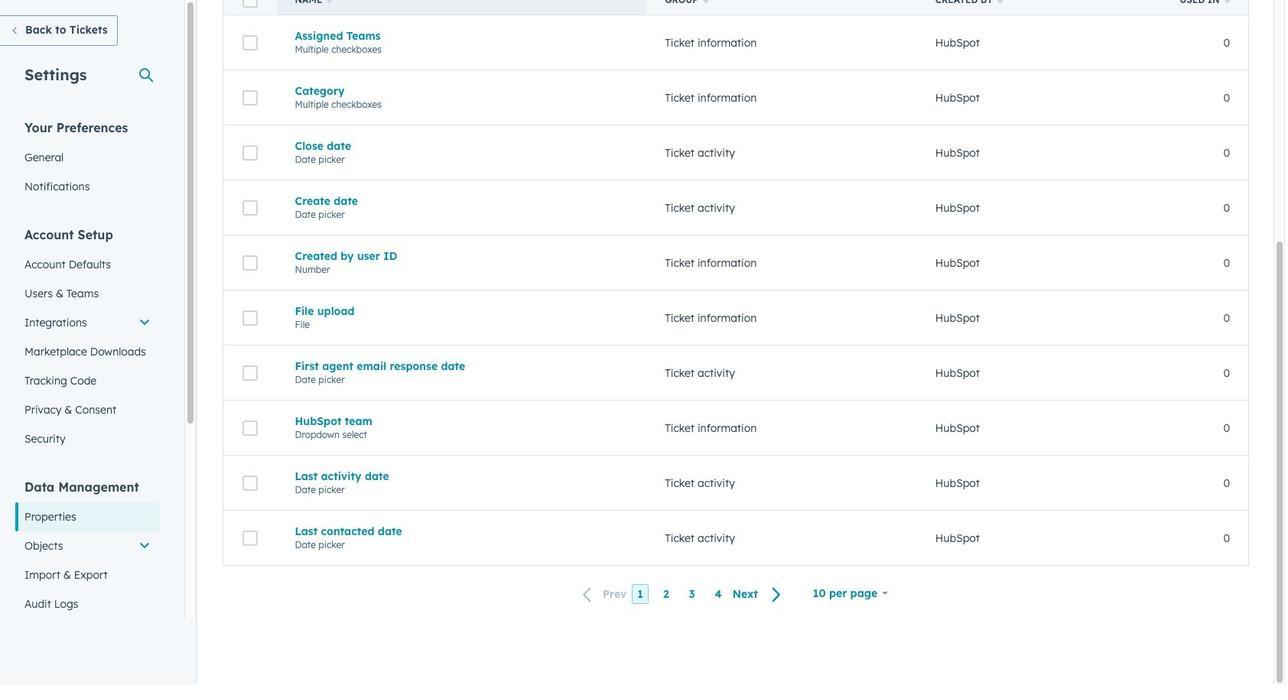 Task type: vqa. For each thing, say whether or not it's contained in the screenshot.
tab panel
yes



Task type: describe. For each thing, give the bounding box(es) containing it.
press to sort. image for first the press to sort. 'element' from left
[[703, 0, 709, 4]]

account setup element
[[15, 226, 160, 454]]

press to sort. image for third the press to sort. 'element' from the left
[[1224, 0, 1230, 4]]

your preferences element
[[15, 119, 160, 201]]

1 press to sort. element from the left
[[703, 0, 709, 6]]

3 press to sort. element from the left
[[1224, 0, 1230, 6]]



Task type: locate. For each thing, give the bounding box(es) containing it.
press to sort. element
[[703, 0, 709, 6], [998, 0, 1003, 6], [1224, 0, 1230, 6]]

2 horizontal spatial press to sort. element
[[1224, 0, 1230, 6]]

press to sort. image
[[998, 0, 1003, 4]]

press to sort. image
[[703, 0, 709, 4], [1224, 0, 1230, 4]]

1 horizontal spatial press to sort. image
[[1224, 0, 1230, 4]]

1 horizontal spatial press to sort. element
[[998, 0, 1003, 6]]

ascending sort. press to sort descending. image
[[327, 0, 333, 4]]

0 horizontal spatial press to sort. image
[[703, 0, 709, 4]]

tab panel
[[223, 0, 1249, 621]]

2 press to sort. element from the left
[[998, 0, 1003, 6]]

ascending sort. press to sort descending. element
[[327, 0, 333, 6]]

data management element
[[15, 479, 160, 619]]

pagination navigation
[[574, 584, 791, 605]]

0 horizontal spatial press to sort. element
[[703, 0, 709, 6]]

1 press to sort. image from the left
[[703, 0, 709, 4]]

2 press to sort. image from the left
[[1224, 0, 1230, 4]]



